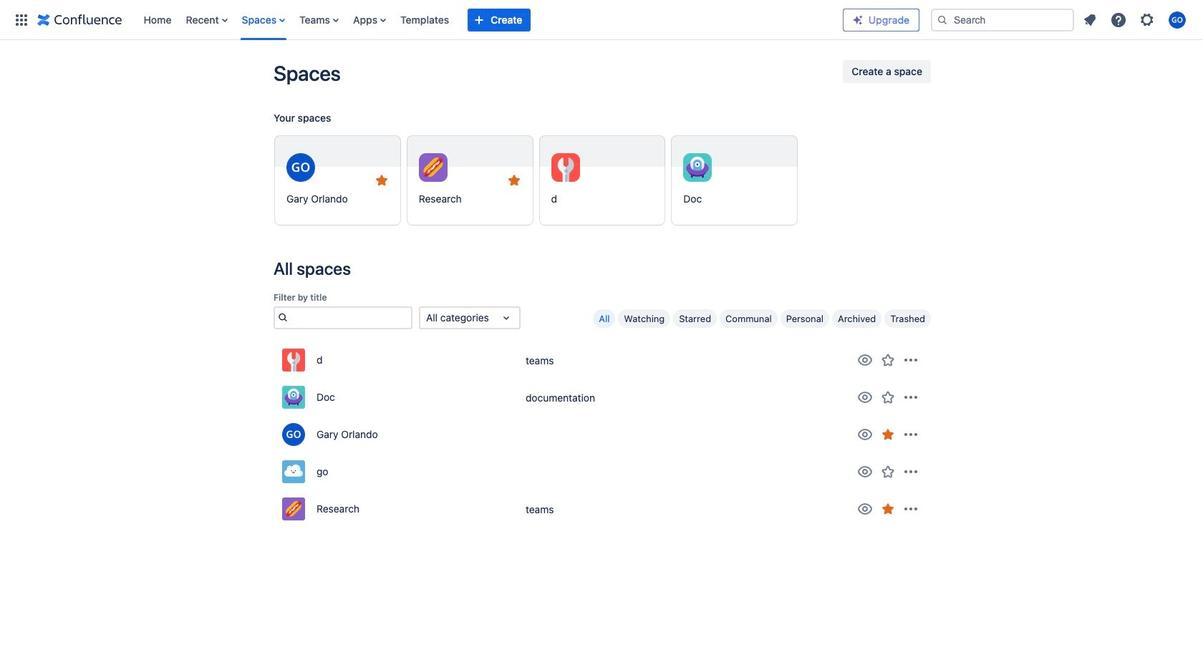 Task type: locate. For each thing, give the bounding box(es) containing it.
banner
[[0, 0, 1204, 40]]

0 horizontal spatial starred image
[[373, 172, 390, 189]]

1 vertical spatial watch image
[[857, 501, 874, 518]]

unstar this space image left the more actions image
[[880, 501, 897, 518]]

3 watch image from the top
[[857, 464, 874, 481]]

star this space image
[[880, 352, 897, 369], [880, 389, 897, 407]]

1 unstar this space image from the top
[[880, 427, 897, 444]]

list for premium icon
[[1078, 7, 1195, 33]]

2 starred image from the left
[[506, 172, 523, 189]]

1 horizontal spatial starred image
[[506, 172, 523, 189]]

starred image
[[373, 172, 390, 189], [506, 172, 523, 189]]

1 vertical spatial watch image
[[857, 427, 874, 444]]

Search field
[[932, 8, 1075, 31]]

None field
[[290, 308, 411, 328]]

0 vertical spatial star this space image
[[880, 352, 897, 369]]

search image
[[937, 14, 949, 25]]

2 watch image from the top
[[857, 501, 874, 518]]

confluence image
[[37, 11, 122, 28], [37, 11, 122, 28]]

None search field
[[932, 8, 1075, 31]]

all spaces region
[[274, 257, 932, 528]]

your profile and preferences image
[[1170, 11, 1187, 28]]

2 watch image from the top
[[857, 427, 874, 444]]

0 vertical spatial watch image
[[857, 352, 874, 369]]

unstar this space image up star this space icon
[[880, 427, 897, 444]]

list
[[137, 0, 843, 40], [1078, 7, 1195, 33]]

unstar this space image
[[880, 427, 897, 444], [880, 501, 897, 518]]

1 watch image from the top
[[857, 389, 874, 407]]

0 vertical spatial unstar this space image
[[880, 427, 897, 444]]

1 vertical spatial unstar this space image
[[880, 501, 897, 518]]

1 starred image from the left
[[373, 172, 390, 189]]

none text field inside all spaces region
[[426, 311, 429, 326]]

your spaces region
[[274, 107, 932, 237]]

watch image
[[857, 389, 874, 407], [857, 427, 874, 444], [857, 464, 874, 481]]

None text field
[[426, 311, 429, 326]]

help icon image
[[1111, 11, 1128, 28]]

watch image
[[857, 352, 874, 369], [857, 501, 874, 518]]

appswitcher icon image
[[13, 11, 30, 28]]

2 vertical spatial watch image
[[857, 464, 874, 481]]

unstar this space image for second watch icon
[[880, 427, 897, 444]]

list for appswitcher icon
[[137, 0, 843, 40]]

premium image
[[853, 14, 864, 25]]

settings icon image
[[1139, 11, 1157, 28]]

0 vertical spatial watch image
[[857, 389, 874, 407]]

1 vertical spatial star this space image
[[880, 389, 897, 407]]

2 unstar this space image from the top
[[880, 501, 897, 518]]

1 horizontal spatial list
[[1078, 7, 1195, 33]]

0 horizontal spatial list
[[137, 0, 843, 40]]

global element
[[9, 0, 843, 40]]



Task type: describe. For each thing, give the bounding box(es) containing it.
1 star this space image from the top
[[880, 352, 897, 369]]

open image
[[498, 310, 515, 327]]

none field inside all spaces region
[[290, 308, 411, 328]]

star this space image
[[880, 464, 897, 481]]

notification icon image
[[1082, 11, 1099, 28]]

unstar this space image for 2nd watch image from the top
[[880, 501, 897, 518]]

search image
[[275, 309, 290, 326]]

more actions image
[[903, 501, 920, 518]]

1 watch image from the top
[[857, 352, 874, 369]]

2 star this space image from the top
[[880, 389, 897, 407]]



Task type: vqa. For each thing, say whether or not it's contained in the screenshot.
How to create a template Link
no



